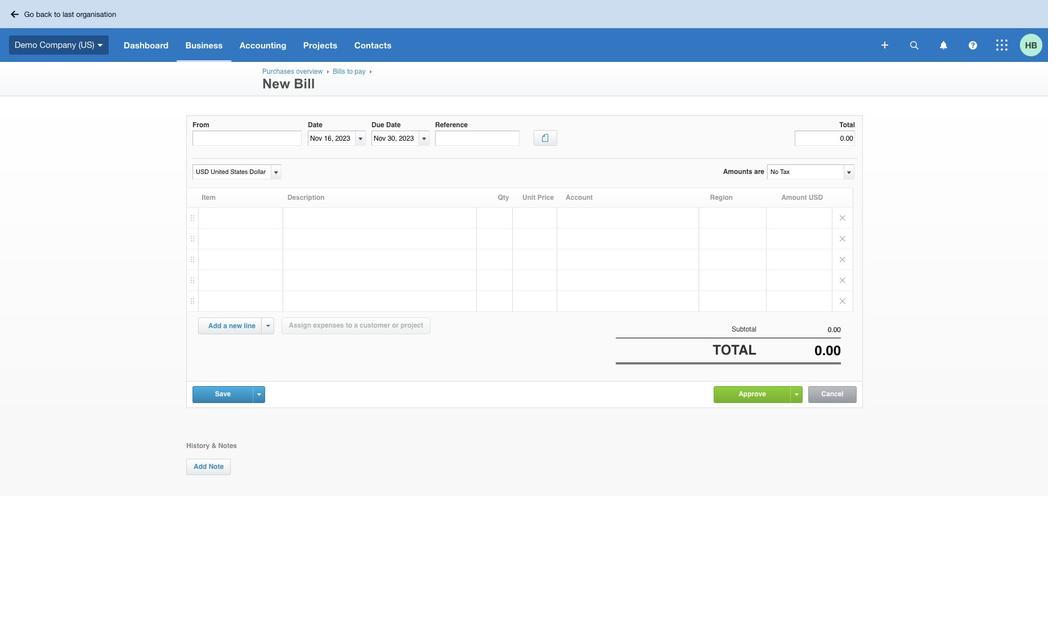 Task type: locate. For each thing, give the bounding box(es) containing it.
more add line options... image
[[266, 325, 270, 327]]

2 › from the left
[[370, 68, 372, 75]]

2 delete line item image from the top
[[833, 270, 853, 291]]

projects button
[[295, 28, 346, 62]]

bills to pay link
[[333, 68, 366, 75]]

1 horizontal spatial svg image
[[97, 44, 103, 47]]

svg image
[[11, 10, 19, 18], [882, 42, 889, 48], [97, 44, 103, 47]]

0 vertical spatial delete line item image
[[833, 208, 853, 228]]

0 vertical spatial delete line item image
[[833, 229, 853, 249]]

hb button
[[1021, 28, 1049, 62]]

amounts are
[[724, 168, 765, 176]]

1 vertical spatial delete line item image
[[833, 250, 853, 270]]

add left note at the left
[[194, 463, 207, 471]]

expenses
[[313, 322, 344, 330]]

0 horizontal spatial ›
[[327, 68, 329, 75]]

line
[[244, 322, 256, 330]]

accounting
[[240, 40, 287, 50]]

unit price
[[523, 194, 554, 202]]

are
[[755, 168, 765, 176]]

purchases
[[262, 68, 294, 75]]

0 horizontal spatial svg image
[[11, 10, 19, 18]]

1 horizontal spatial add
[[208, 322, 222, 330]]

None text field
[[193, 165, 269, 179]]

0 vertical spatial to
[[54, 10, 61, 18]]

add
[[208, 322, 222, 330], [194, 463, 207, 471]]

Total text field
[[795, 131, 856, 146]]

1 horizontal spatial date
[[386, 121, 401, 129]]

approve
[[739, 390, 767, 398]]

0 horizontal spatial add
[[194, 463, 207, 471]]

0 vertical spatial add
[[208, 322, 222, 330]]

banner
[[0, 0, 1049, 62]]

to left pay
[[347, 68, 353, 75]]

› left bills
[[327, 68, 329, 75]]

1 vertical spatial to
[[347, 68, 353, 75]]

date up date text box
[[308, 121, 323, 129]]

Date text field
[[309, 131, 355, 145]]

2 delete line item image from the top
[[833, 250, 853, 270]]

date
[[308, 121, 323, 129], [386, 121, 401, 129]]

date up due date text field in the left of the page
[[386, 121, 401, 129]]

to right expenses
[[346, 322, 352, 330]]

navigation
[[115, 28, 874, 62]]

project
[[401, 322, 423, 330]]

usd
[[809, 194, 824, 202]]

add left new
[[208, 322, 222, 330]]

1 vertical spatial delete line item image
[[833, 270, 853, 291]]

a left customer
[[354, 322, 358, 330]]

history
[[186, 442, 210, 450]]

go back to last organisation link
[[7, 5, 123, 23]]

hb
[[1026, 40, 1038, 50]]

1 horizontal spatial ›
[[370, 68, 372, 75]]

› right pay
[[370, 68, 372, 75]]

customer
[[360, 322, 390, 330]]

svg image
[[997, 39, 1008, 51], [911, 41, 919, 49], [940, 41, 948, 49], [969, 41, 978, 49]]

price
[[538, 194, 554, 202]]

save link
[[193, 387, 253, 402]]

1 delete line item image from the top
[[833, 229, 853, 249]]

2 vertical spatial to
[[346, 322, 352, 330]]

0 horizontal spatial date
[[308, 121, 323, 129]]

svg image inside go back to last organisation link
[[11, 10, 19, 18]]

a left new
[[223, 322, 227, 330]]

subtotal
[[732, 326, 757, 333]]

overview
[[296, 68, 323, 75]]

2 vertical spatial delete line item image
[[833, 291, 853, 311]]

Due Date text field
[[372, 131, 419, 145]]

to left last
[[54, 10, 61, 18]]

item
[[202, 194, 216, 202]]

assign
[[289, 322, 311, 330]]

1 vertical spatial add
[[194, 463, 207, 471]]

approve link
[[715, 387, 791, 402]]

notes
[[218, 442, 237, 450]]

Reference text field
[[435, 131, 520, 146]]

to inside banner
[[54, 10, 61, 18]]

delete line item image
[[833, 208, 853, 228], [833, 250, 853, 270]]

total
[[713, 343, 757, 358]]

add for add note
[[194, 463, 207, 471]]

delete line item image
[[833, 229, 853, 249], [833, 270, 853, 291], [833, 291, 853, 311]]

add a new line
[[208, 322, 256, 330]]

cancel button
[[809, 387, 857, 402]]

0 horizontal spatial a
[[223, 322, 227, 330]]

navigation containing dashboard
[[115, 28, 874, 62]]

2 date from the left
[[386, 121, 401, 129]]

reference
[[435, 121, 468, 129]]

bills
[[333, 68, 345, 75]]

description
[[288, 194, 325, 202]]

purchases overview link
[[262, 68, 323, 75]]

amount usd
[[782, 194, 824, 202]]

company
[[40, 40, 76, 49]]

from
[[193, 121, 210, 129]]

back
[[36, 10, 52, 18]]

save
[[215, 390, 231, 398]]

None text field
[[193, 131, 302, 146], [768, 165, 844, 179], [757, 326, 842, 334], [757, 343, 842, 359], [193, 131, 302, 146], [768, 165, 844, 179], [757, 326, 842, 334], [757, 343, 842, 359]]

a
[[354, 322, 358, 330], [223, 322, 227, 330]]

›
[[327, 68, 329, 75], [370, 68, 372, 75]]

unit
[[523, 194, 536, 202]]

2 horizontal spatial svg image
[[882, 42, 889, 48]]

1 delete line item image from the top
[[833, 208, 853, 228]]

projects
[[303, 40, 338, 50]]

qty
[[498, 194, 509, 202]]

account
[[566, 194, 593, 202]]

to
[[54, 10, 61, 18], [347, 68, 353, 75], [346, 322, 352, 330]]

organisation
[[76, 10, 116, 18]]

demo
[[15, 40, 37, 49]]

demo company (us) button
[[0, 28, 115, 62]]

3 delete line item image from the top
[[833, 291, 853, 311]]



Task type: describe. For each thing, give the bounding box(es) containing it.
add note
[[194, 463, 224, 471]]

navigation inside banner
[[115, 28, 874, 62]]

to inside 'purchases overview › bills to pay › new bill'
[[347, 68, 353, 75]]

note
[[209, 463, 224, 471]]

amount
[[782, 194, 807, 202]]

business
[[186, 40, 223, 50]]

add note link
[[186, 459, 231, 475]]

1 › from the left
[[327, 68, 329, 75]]

last
[[63, 10, 74, 18]]

to for a
[[346, 322, 352, 330]]

or
[[392, 322, 399, 330]]

(us)
[[79, 40, 94, 49]]

new
[[262, 76, 290, 91]]

more save options... image
[[257, 393, 261, 396]]

assign expenses to a customer or project link
[[282, 318, 431, 335]]

add for add a new line
[[208, 322, 222, 330]]

dashboard link
[[115, 28, 177, 62]]

purchases overview › bills to pay › new bill
[[262, 68, 374, 91]]

history & notes
[[186, 442, 237, 450]]

banner containing hb
[[0, 0, 1049, 62]]

due date
[[372, 121, 401, 129]]

new
[[229, 322, 242, 330]]

contacts
[[355, 40, 392, 50]]

total
[[840, 121, 856, 129]]

to for last
[[54, 10, 61, 18]]

go
[[24, 10, 34, 18]]

bill
[[294, 76, 315, 91]]

1 date from the left
[[308, 121, 323, 129]]

accounting button
[[231, 28, 295, 62]]

contacts button
[[346, 28, 400, 62]]

pay
[[355, 68, 366, 75]]

business button
[[177, 28, 231, 62]]

go back to last organisation
[[24, 10, 116, 18]]

1 horizontal spatial a
[[354, 322, 358, 330]]

cancel
[[822, 390, 844, 398]]

svg image inside demo company (us) popup button
[[97, 44, 103, 47]]

add a new line link
[[202, 318, 262, 334]]

more approve options... image
[[795, 393, 799, 396]]

dashboard
[[124, 40, 169, 50]]

demo company (us)
[[15, 40, 94, 49]]

region
[[711, 194, 733, 202]]

amounts
[[724, 168, 753, 176]]

&
[[212, 442, 216, 450]]

due
[[372, 121, 385, 129]]

assign expenses to a customer or project
[[289, 322, 423, 330]]



Task type: vqa. For each thing, say whether or not it's contained in the screenshot.
Top
no



